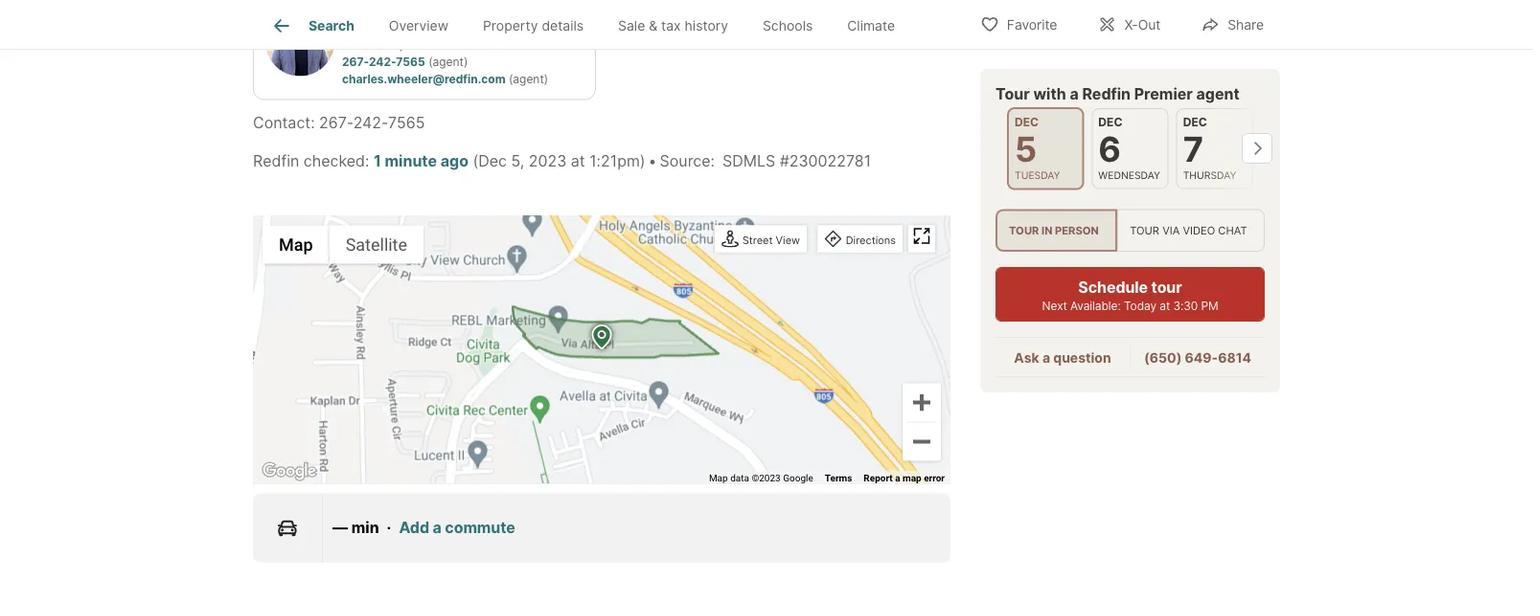 Task type: locate. For each thing, give the bounding box(es) containing it.
2 dec from the left
[[1098, 115, 1122, 129]]

satellite button
[[329, 226, 424, 264]]

242- down corporation at the left top of the page
[[369, 55, 396, 69]]

) up charles.wheeler@redfin.com
[[464, 55, 468, 69]]

dec down tour with a redfin premier agent
[[1098, 115, 1122, 129]]

in
[[1042, 224, 1052, 237]]

0 horizontal spatial dec
[[1015, 115, 1039, 129]]

# right dre
[[368, 20, 375, 34]]

map
[[279, 235, 313, 255], [709, 473, 728, 484]]

2 horizontal spatial dec
[[1183, 115, 1207, 129]]

at
[[571, 152, 585, 171], [1160, 299, 1170, 313]]

agent right premier
[[1196, 84, 1240, 103]]

1 vertical spatial map
[[709, 473, 728, 484]]

(650) 649-6814 link
[[1144, 350, 1251, 366]]

favorite button
[[964, 4, 1074, 44]]

sale & tax history tab
[[601, 3, 745, 49]]

(
[[428, 55, 433, 69], [509, 72, 513, 86]]

dec inside dec 6 wednesday
[[1098, 115, 1122, 129]]

3 dec from the left
[[1183, 115, 1207, 129]]

search link
[[270, 14, 354, 37]]

tab list containing search
[[253, 0, 928, 49]]

1 vertical spatial at
[[1160, 299, 1170, 313]]

01969256
[[375, 20, 430, 34]]

( down property
[[509, 72, 513, 86]]

dec for 5
[[1015, 115, 1039, 129]]

x-out
[[1124, 17, 1161, 33]]

7565 up minute at the top left of page
[[388, 114, 425, 132]]

map region
[[23, 120, 1004, 603]]

0 vertical spatial 7565
[[396, 55, 425, 69]]

menu bar containing map
[[263, 226, 424, 264]]

tour in person
[[1009, 224, 1099, 237]]

at down tour
[[1160, 299, 1170, 313]]

1 horizontal spatial #
[[780, 152, 789, 171]]

map left data
[[709, 473, 728, 484]]

map button
[[263, 226, 329, 264]]

street
[[742, 234, 773, 246]]

a right add
[[433, 519, 441, 538]]

0 horizontal spatial redfin
[[253, 152, 299, 171]]

0 horizontal spatial at
[[571, 152, 585, 171]]

report
[[864, 473, 893, 484]]

dec inside dec 5 tuesday
[[1015, 115, 1039, 129]]

property
[[483, 17, 538, 34]]

0 vertical spatial map
[[279, 235, 313, 255]]

267- up checked:
[[319, 114, 353, 132]]

tour left with
[[996, 84, 1030, 103]]

dec
[[1015, 115, 1039, 129], [1098, 115, 1122, 129], [1183, 115, 1207, 129]]

) down property details tab
[[544, 72, 548, 86]]

report a map error link
[[864, 473, 945, 484]]

ago
[[440, 152, 469, 171]]

7
[[1183, 128, 1204, 170]]

0 vertical spatial redfin
[[342, 38, 377, 52]]

charles wheeler image
[[265, 7, 334, 76]]

corporation
[[380, 38, 445, 52]]

schools tab
[[745, 3, 830, 49]]

dec down premier
[[1183, 115, 1207, 129]]

ask
[[1014, 350, 1039, 366]]

7565 down corporation at the left top of the page
[[396, 55, 425, 69]]

map inside popup button
[[279, 235, 313, 255]]

a
[[1070, 84, 1079, 103], [1042, 350, 1050, 366], [895, 473, 900, 484], [433, 519, 441, 538]]

agent
[[433, 55, 464, 69], [513, 72, 544, 86], [1196, 84, 1240, 103]]

267-
[[342, 55, 369, 69], [319, 114, 353, 132]]

agent up charles.wheeler@redfin.com
[[433, 55, 464, 69]]

sale & tax history
[[618, 17, 728, 34]]

0 vertical spatial 242-
[[369, 55, 396, 69]]

redfin down contact:
[[253, 152, 299, 171]]

data
[[730, 473, 749, 484]]

267-242-7565 link
[[342, 55, 425, 69]]

tuesday
[[1015, 169, 1060, 181]]

#
[[368, 20, 375, 34], [780, 152, 789, 171]]

0 vertical spatial )
[[464, 55, 468, 69]]

tour left in
[[1009, 224, 1039, 237]]

google image
[[258, 460, 321, 485]]

history
[[685, 17, 728, 34]]

at right '2023'
[[571, 152, 585, 171]]

tour left via
[[1130, 224, 1159, 237]]

0 horizontal spatial (
[[428, 55, 433, 69]]

dec down with
[[1015, 115, 1039, 129]]

redfin for 01969256
[[342, 38, 377, 52]]

7565
[[396, 55, 425, 69], [388, 114, 425, 132]]

dec inside dec 7 thursday
[[1183, 115, 1207, 129]]

# right sdmls on the top of the page
[[780, 152, 789, 171]]

7565 inside dre # 01969256 redfin corporation 267-242-7565 ( agent ) charles.wheeler@redfin.com ( agent )
[[396, 55, 425, 69]]

1 minute ago link
[[374, 152, 469, 171], [374, 152, 469, 171]]

redfin down dre
[[342, 38, 377, 52]]

242-
[[369, 55, 396, 69], [353, 114, 388, 132]]

overview tab
[[372, 3, 466, 49]]

6814
[[1218, 350, 1251, 366]]

redfin for a
[[1082, 84, 1131, 103]]

dec 7 thursday
[[1183, 115, 1236, 181]]

schedule tour next available: today at 3:30 pm
[[1042, 278, 1218, 313]]

267- down dre
[[342, 55, 369, 69]]

1 vertical spatial )
[[544, 72, 548, 86]]

menu bar
[[263, 226, 424, 264]]

schools
[[763, 17, 813, 34]]

ask a question
[[1014, 350, 1111, 366]]

0 horizontal spatial #
[[368, 20, 375, 34]]

0 vertical spatial #
[[368, 20, 375, 34]]

2 horizontal spatial redfin
[[1082, 84, 1131, 103]]

)
[[464, 55, 468, 69], [544, 72, 548, 86]]

sale
[[618, 17, 645, 34]]

1 horizontal spatial redfin
[[342, 38, 377, 52]]

1 horizontal spatial map
[[709, 473, 728, 484]]

redfin inside dre # 01969256 redfin corporation 267-242-7565 ( agent ) charles.wheeler@redfin.com ( agent )
[[342, 38, 377, 52]]

contact: 267-242-7565
[[253, 114, 425, 132]]

0 horizontal spatial map
[[279, 235, 313, 255]]

report a map error
[[864, 473, 945, 484]]

0 horizontal spatial agent
[[433, 55, 464, 69]]

0 vertical spatial (
[[428, 55, 433, 69]]

tab list
[[253, 0, 928, 49]]

tour
[[996, 84, 1030, 103], [1009, 224, 1039, 237], [1130, 224, 1159, 237]]

minute
[[385, 152, 437, 171]]

video
[[1183, 224, 1215, 237]]

checked:
[[304, 152, 369, 171]]

1 vertical spatial 7565
[[388, 114, 425, 132]]

satellite
[[346, 235, 407, 255]]

details
[[542, 17, 584, 34]]

redfin
[[342, 38, 377, 52], [1082, 84, 1131, 103], [253, 152, 299, 171]]

( up charles.wheeler@redfin.com
[[428, 55, 433, 69]]

1 horizontal spatial dec
[[1098, 115, 1122, 129]]

0 vertical spatial at
[[571, 152, 585, 171]]

1 horizontal spatial (
[[509, 72, 513, 86]]

map
[[903, 473, 921, 484]]

0 horizontal spatial )
[[464, 55, 468, 69]]

tour for tour with a redfin premier agent
[[996, 84, 1030, 103]]

—
[[332, 519, 348, 538]]

2 vertical spatial redfin
[[253, 152, 299, 171]]

242- up 1
[[353, 114, 388, 132]]

directions button
[[820, 228, 901, 254]]

1 horizontal spatial )
[[544, 72, 548, 86]]

climate
[[847, 17, 895, 34]]

list box
[[996, 209, 1265, 252]]

1 vertical spatial redfin
[[1082, 84, 1131, 103]]

1 dec from the left
[[1015, 115, 1039, 129]]

230022781
[[789, 152, 871, 171]]

1 vertical spatial 242-
[[353, 114, 388, 132]]

649-
[[1185, 350, 1218, 366]]

map left satellite popup button
[[279, 235, 313, 255]]

2 horizontal spatial agent
[[1196, 84, 1240, 103]]

next image
[[1242, 133, 1272, 164]]

1 horizontal spatial agent
[[513, 72, 544, 86]]

1 horizontal spatial at
[[1160, 299, 1170, 313]]

agent down property details tab
[[513, 72, 544, 86]]

3:30
[[1173, 299, 1198, 313]]

1 vertical spatial #
[[780, 152, 789, 171]]

0 vertical spatial 267-
[[342, 55, 369, 69]]

a right with
[[1070, 84, 1079, 103]]

None button
[[1007, 107, 1084, 190], [1092, 108, 1169, 189], [1176, 108, 1253, 189], [1007, 107, 1084, 190], [1092, 108, 1169, 189], [1176, 108, 1253, 189]]

267- inside dre # 01969256 redfin corporation 267-242-7565 ( agent ) charles.wheeler@redfin.com ( agent )
[[342, 55, 369, 69]]

redfin up 6
[[1082, 84, 1131, 103]]

wednesday
[[1098, 169, 1160, 181]]



Task type: describe. For each thing, give the bounding box(es) containing it.
dre # 01969256 redfin corporation 267-242-7565 ( agent ) charles.wheeler@redfin.com ( agent )
[[342, 20, 548, 86]]

1
[[374, 152, 381, 171]]

(650)
[[1144, 350, 1182, 366]]

©2023
[[752, 473, 781, 484]]

thursday
[[1183, 169, 1236, 181]]

1 vertical spatial 267-
[[319, 114, 353, 132]]

sdmls
[[722, 152, 775, 171]]

— min · add a commute
[[332, 519, 515, 538]]

a right "ask"
[[1042, 350, 1050, 366]]

map for map data ©2023 google
[[709, 473, 728, 484]]

pm
[[1201, 299, 1218, 313]]

share button
[[1185, 4, 1280, 44]]

·
[[387, 519, 391, 538]]

person
[[1055, 224, 1099, 237]]

dec for 7
[[1183, 115, 1207, 129]]

x-out button
[[1081, 4, 1177, 44]]

add
[[399, 519, 429, 538]]

error
[[924, 473, 945, 484]]

google
[[783, 473, 813, 484]]

tour
[[1151, 278, 1182, 297]]

5,
[[511, 152, 524, 171]]

street view
[[742, 234, 800, 246]]

via
[[1162, 224, 1180, 237]]

climate tab
[[830, 3, 912, 49]]

share
[[1228, 17, 1264, 33]]

directions
[[846, 234, 896, 246]]

tax
[[661, 17, 681, 34]]

next
[[1042, 299, 1067, 313]]

out
[[1138, 17, 1161, 33]]

property details tab
[[466, 3, 601, 49]]

a left map
[[895, 473, 900, 484]]

schedule
[[1078, 278, 1148, 297]]

contact:
[[253, 114, 315, 132]]

dec for 6
[[1098, 115, 1122, 129]]

x-
[[1124, 17, 1138, 33]]

available:
[[1070, 299, 1121, 313]]

min
[[351, 519, 379, 538]]

map data ©2023 google
[[709, 473, 813, 484]]

with
[[1033, 84, 1066, 103]]

at inside schedule tour next available: today at 3:30 pm
[[1160, 299, 1170, 313]]

dec 6 wednesday
[[1098, 115, 1160, 181]]

search
[[308, 17, 354, 34]]

chat
[[1218, 224, 1247, 237]]

favorite
[[1007, 17, 1057, 33]]

property details
[[483, 17, 584, 34]]

(650) 649-6814
[[1144, 350, 1251, 366]]

map for map
[[279, 235, 313, 255]]

premier
[[1134, 84, 1193, 103]]

1:21pm)
[[589, 152, 645, 171]]

source:
[[660, 152, 715, 171]]

1 vertical spatial (
[[509, 72, 513, 86]]

2023
[[529, 152, 567, 171]]

(dec
[[473, 152, 507, 171]]

overview
[[389, 17, 449, 34]]

tour for tour via video chat
[[1130, 224, 1159, 237]]

charles.wheeler@redfin.com link
[[342, 72, 505, 86]]

charles.wheeler@redfin.com
[[342, 72, 505, 86]]

&
[[649, 17, 657, 34]]

terms link
[[825, 473, 852, 484]]

5
[[1015, 128, 1037, 170]]

terms
[[825, 473, 852, 484]]

# inside dre # 01969256 redfin corporation 267-242-7565 ( agent ) charles.wheeler@redfin.com ( agent )
[[368, 20, 375, 34]]

tour for tour in person
[[1009, 224, 1039, 237]]

242- inside dre # 01969256 redfin corporation 267-242-7565 ( agent ) charles.wheeler@redfin.com ( agent )
[[369, 55, 396, 69]]

dec 5 tuesday
[[1015, 115, 1060, 181]]

view
[[776, 234, 800, 246]]

question
[[1053, 350, 1111, 366]]

tour via video chat
[[1130, 224, 1247, 237]]

commute
[[445, 519, 515, 538]]

street view button
[[716, 228, 805, 254]]

redfin checked: 1 minute ago (dec 5, 2023 at 1:21pm) • source: sdmls # 230022781
[[253, 152, 871, 171]]

add a commute button
[[399, 517, 515, 540]]

•
[[648, 152, 657, 171]]

today
[[1124, 299, 1156, 313]]

ask a question link
[[1014, 350, 1111, 366]]

list box containing tour in person
[[996, 209, 1265, 252]]

dre
[[342, 20, 365, 34]]

tour with a redfin premier agent
[[996, 84, 1240, 103]]

6
[[1098, 128, 1121, 170]]



Task type: vqa. For each thing, say whether or not it's contained in the screenshot.
the may to the left
no



